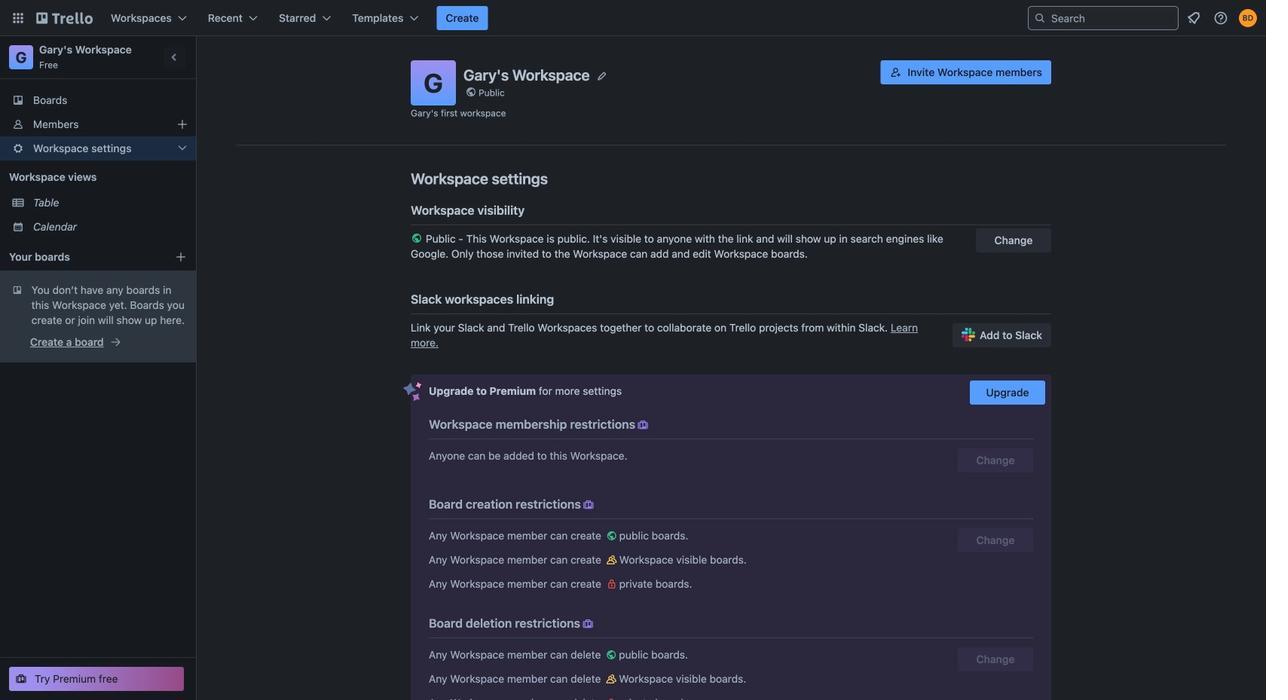 Task type: locate. For each thing, give the bounding box(es) containing it.
1 vertical spatial sm image
[[605, 529, 620, 544]]

Search field
[[1047, 8, 1179, 29]]

sm image
[[581, 498, 596, 513], [605, 529, 620, 544], [581, 617, 596, 632]]

workspace navigation collapse icon image
[[164, 47, 186, 68]]

search image
[[1035, 12, 1047, 24]]

add board image
[[175, 251, 187, 263]]

sparkle image
[[403, 382, 422, 402]]

open information menu image
[[1214, 11, 1229, 26]]

sm image
[[636, 418, 651, 433], [605, 553, 620, 568], [605, 577, 620, 592], [604, 648, 619, 663], [604, 672, 619, 687], [604, 696, 619, 701]]



Task type: vqa. For each thing, say whether or not it's contained in the screenshot.
1 Notification icon
no



Task type: describe. For each thing, give the bounding box(es) containing it.
your boards with 0 items element
[[9, 248, 167, 266]]

0 notifications image
[[1186, 9, 1204, 27]]

2 vertical spatial sm image
[[581, 617, 596, 632]]

back to home image
[[36, 6, 93, 30]]

primary element
[[0, 0, 1267, 36]]

barb dwyer (barbdwyer3) image
[[1240, 9, 1258, 27]]

0 vertical spatial sm image
[[581, 498, 596, 513]]



